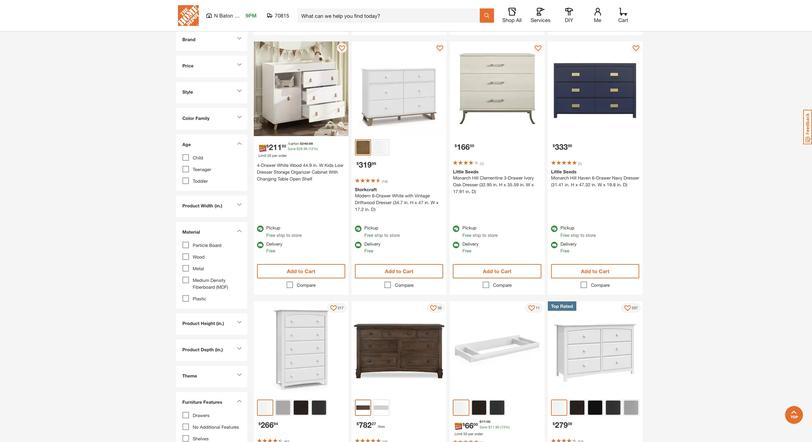 Task type: describe. For each thing, give the bounding box(es) containing it.
h for little seeds monarch hill haven 6-drawer navy dresser (31.41 in. h x 47.32 in. w x 19.8 in. d)
[[571, 182, 575, 187]]

order inside the /carton $ 240 . 88 save $ 28 . 96 ( 12 %) limit 20 per order
[[279, 154, 287, 158]]

dresser inside the 4-drawer white wood 44.9 in. w kids low dresser storage organizer cabinet with changing table open shelf
[[257, 169, 273, 175]]

( 1 ) for 333
[[578, 162, 582, 166]]

12
[[310, 147, 314, 151]]

black image
[[588, 401, 603, 415]]

14
[[383, 180, 387, 184]]

feedback link image
[[804, 110, 813, 145]]

240
[[302, 141, 308, 146]]

product height (in.) link
[[179, 317, 244, 332]]

delivery for $
[[266, 242, 283, 247]]

monarch for 333
[[551, 175, 569, 181]]

display image for 207
[[625, 306, 631, 312]]

saving
[[182, 3, 197, 9]]

shelf
[[302, 176, 312, 182]]

50 inside 50 dropdown button
[[438, 306, 442, 310]]

antique mist gray image
[[374, 401, 389, 415]]

17.2
[[355, 207, 364, 212]]

pickup free ship to store for $
[[266, 225, 302, 238]]

additional
[[200, 424, 220, 430]]

$ 211 92
[[267, 143, 286, 152]]

caret icon image for material
[[237, 230, 242, 232]]

top rated
[[551, 304, 573, 309]]

metal link
[[193, 266, 204, 271]]

4-drawer white wood 44.9 in. w kids low dresser storage organizer cabinet with changing table open shelf link
[[257, 162, 345, 182]]

$ for 66
[[463, 422, 465, 427]]

store for $
[[292, 233, 302, 238]]

free for available for pickup image corresponding to (
[[365, 233, 374, 238]]

pickup for 333
[[561, 225, 575, 231]]

available shipping image for 333
[[551, 242, 558, 249]]

navy
[[613, 175, 623, 181]]

in. down the navy
[[617, 182, 622, 187]]

furniture
[[182, 400, 202, 405]]

vintage
[[415, 193, 430, 199]]

storkcraft
[[355, 187, 377, 193]]

saving by percentage off
[[182, 3, 215, 16]]

price link
[[179, 59, 244, 74]]

teenager link
[[193, 167, 211, 172]]

no
[[193, 424, 199, 430]]

little seeds monarch hill haven 6-drawer navy dresser (31.41 in. h x 47.32 in. w x 19.8 in. d)
[[551, 169, 640, 187]]

1 display image from the left
[[339, 45, 345, 52]]

delivery free for 333
[[561, 242, 577, 254]]

drawers
[[193, 413, 210, 418]]

wood link
[[193, 254, 205, 260]]

display image for 11
[[529, 306, 535, 312]]

caret icon image for theme
[[237, 374, 242, 376]]

child
[[193, 155, 203, 160]]

espresso image for 279
[[570, 401, 585, 415]]

display image for 166
[[535, 45, 542, 52]]

monarch hill haven 6-drawer navy dresser (31.41 in. h x 47.32 in. w x 19.8 in. d) image
[[548, 41, 643, 136]]

delivery for 333
[[561, 242, 577, 247]]

caret icon image for age
[[237, 142, 242, 145]]

hill for 333
[[571, 175, 577, 181]]

no additional features
[[193, 424, 239, 430]]

services
[[531, 17, 551, 23]]

product height (in.)
[[182, 321, 224, 326]]

metal
[[193, 266, 204, 271]]

(in.) for product depth (in.)
[[215, 347, 223, 352]]

modern
[[355, 193, 371, 199]]

in. right (31.41
[[565, 182, 570, 187]]

me button
[[588, 8, 608, 23]]

( up clementine
[[480, 162, 481, 166]]

color family link
[[179, 111, 244, 126]]

caret icon image for brand
[[237, 37, 242, 40]]

2 pebble gray image from the left
[[624, 401, 639, 415]]

w inside storkcraft modern 6-drawer white with vintage driftwood dresser (34.7 in. h x 47 in. w x 17.2 in. d)
[[431, 200, 435, 206]]

free for first available shipping image
[[365, 248, 374, 254]]

caret icon image for style
[[237, 89, 242, 92]]

price
[[182, 63, 194, 68]]

universal changer topper white for kids dressers image
[[450, 302, 545, 397]]

782
[[359, 421, 372, 430]]

shop
[[503, 17, 515, 23]]

x left 47
[[415, 200, 417, 206]]

$ for 166
[[455, 143, 457, 148]]

available for pickup image for 333
[[551, 226, 558, 232]]

product width (in.) link
[[179, 199, 244, 214]]

99
[[372, 161, 376, 166]]

w inside the 4-drawer white wood 44.9 in. w kids low dresser storage organizer cabinet with changing table open shelf
[[319, 163, 324, 168]]

w inside little seeds monarch hill clementine 3-drawer ivory oak dresser (32.95 in. h x 35.59 in. w x 17.91 in. d)
[[526, 182, 531, 187]]

92
[[282, 144, 286, 149]]

( up storkcraft modern 6-drawer white with vintage driftwood dresser (34.7 in. h x 47 in. w x 17.2 in. d)
[[382, 180, 383, 184]]

w inside "little seeds monarch hill haven 6-drawer navy dresser (31.41 in. h x 47.32 in. w x 19.8 in. d)"
[[598, 182, 602, 187]]

depth
[[201, 347, 214, 352]]

order inside $ 77 . 90 save $ 11 . 90 ( 15 %) limit 50 per order
[[475, 432, 483, 436]]

0 vertical spatial features
[[203, 400, 222, 405]]

child link
[[193, 155, 203, 160]]

caret icon image for product depth (in.)
[[237, 347, 242, 350]]

white inside storkcraft modern 6-drawer white with vintage driftwood dresser (34.7 in. h x 47 in. w x 17.2 in. d)
[[392, 193, 404, 199]]

15
[[502, 425, 506, 429]]

x down ivory
[[532, 182, 534, 187]]

free for available for pickup image associated with monarch hill clementine 3-drawer ivory oak dresser (32.95 in. h x 35.59 in. w x 17.91 in. d)
[[463, 233, 472, 238]]

09
[[568, 422, 573, 427]]

217
[[338, 306, 344, 310]]

age link
[[179, 138, 244, 153]]

in. right 17.91
[[466, 189, 471, 194]]

storkcraft modern 6-drawer white with vintage driftwood dresser (34.7 in. h x 47 in. w x 17.2 in. d)
[[355, 187, 439, 212]]

gray image for 279
[[606, 401, 621, 415]]

save inside $ 77 . 90 save $ 11 . 90 ( 15 %) limit 50 per order
[[480, 425, 488, 429]]

1 espresso image from the left
[[294, 401, 308, 415]]

h inside little seeds monarch hill clementine 3-drawer ivory oak dresser (32.95 in. h x 35.59 in. w x 17.91 in. d)
[[500, 182, 503, 187]]

n
[[214, 12, 218, 18]]

19.8
[[607, 182, 616, 187]]

gray image for 266
[[312, 401, 327, 415]]

35.59
[[508, 182, 519, 187]]

store for 333
[[586, 233, 596, 238]]

d) for monarch hill haven 6-drawer navy dresser (31.41 in. h x 47.32 in. w x 19.8 in. d)
[[623, 182, 628, 187]]

drawer inside little seeds monarch hill clementine 3-drawer ivory oak dresser (32.95 in. h x 35.59 in. w x 17.91 in. d)
[[509, 175, 523, 181]]

$ for 333
[[553, 143, 555, 148]]

ivory
[[524, 175, 534, 181]]

free for available for pickup icon associated with $
[[266, 233, 275, 238]]

limit inside $ 77 . 90 save $ 11 . 90 ( 15 %) limit 50 per order
[[455, 432, 463, 436]]

theme
[[182, 373, 197, 379]]

color family
[[182, 115, 210, 121]]

x left 19.8
[[604, 182, 606, 187]]

top
[[551, 304, 559, 309]]

per inside the /carton $ 240 . 88 save $ 28 . 96 ( 12 %) limit 20 per order
[[272, 154, 278, 158]]

in. down with
[[404, 200, 409, 206]]

207
[[632, 306, 638, 310]]

h for storkcraft modern 6-drawer white with vintage driftwood dresser (34.7 in. h x 47 in. w x 17.2 in. d)
[[410, 200, 414, 206]]

shop all
[[503, 17, 522, 23]]

by
[[198, 3, 203, 9]]

%) inside the /carton $ 240 . 88 save $ 28 . 96 ( 12 %) limit 20 per order
[[314, 147, 318, 151]]

seeds for 166
[[465, 169, 479, 175]]

in. down the driftwood
[[365, 207, 370, 212]]

age
[[182, 142, 191, 147]]

display image for 333
[[633, 45, 640, 52]]

low
[[335, 163, 344, 168]]

delivery for 166
[[463, 242, 479, 247]]

$ for 319
[[357, 161, 359, 166]]

white image for 266
[[258, 401, 272, 415]]

clementine
[[480, 175, 503, 181]]

store for 166
[[488, 233, 498, 238]]

pickup free ship to store for 333
[[561, 225, 596, 238]]

caret icon image for furniture features
[[237, 400, 242, 403]]

47.32
[[579, 182, 591, 187]]

changing
[[257, 176, 277, 182]]

279
[[555, 421, 568, 430]]

in. right 47
[[425, 200, 430, 206]]

77
[[482, 420, 486, 424]]

the home depot logo image
[[178, 5, 199, 26]]

caret icon image for product width (in.)
[[237, 203, 242, 206]]

available for pickup image for monarch hill clementine 3-drawer ivory oak dresser (32.95 in. h x 35.59 in. w x 17.91 in. d)
[[453, 226, 460, 232]]

toddler
[[193, 178, 208, 184]]

drawer inside the 4-drawer white wood 44.9 in. w kids low dresser storage organizer cabinet with changing table open shelf
[[261, 163, 276, 168]]

20
[[267, 154, 271, 158]]

modern 6-drawer white with vintage driftwood dresser (34.7 in. h x 47 in. w x 17.2 in. d) image
[[352, 41, 447, 136]]

brand link
[[179, 33, 244, 48]]

table
[[278, 176, 289, 182]]

plastic
[[193, 296, 206, 302]]

density
[[211, 278, 226, 283]]

$ 166 50
[[455, 142, 474, 151]]

2 ship from the left
[[375, 233, 383, 238]]

$ for 782
[[357, 422, 359, 427]]

particle
[[193, 242, 208, 248]]

$ for 266
[[259, 422, 261, 427]]

2 vertical spatial 90
[[496, 425, 500, 429]]

with
[[329, 169, 338, 175]]

display image for 217
[[330, 306, 337, 312]]

off
[[209, 10, 215, 16]]

organizer
[[291, 169, 311, 175]]

product width (in.)
[[182, 203, 223, 208]]

) for 166
[[483, 162, 484, 166]]

/carton $ 240 . 88 save $ 28 . 96 ( 12 %) limit 20 per order
[[259, 141, 318, 158]]

caret icon image for price
[[237, 63, 242, 66]]

free for 333 available for pickup icon
[[561, 233, 570, 238]]

in. right 47.32
[[592, 182, 597, 187]]

kenton 5-drawer white dresser image
[[254, 302, 349, 397]]



Task type: locate. For each thing, give the bounding box(es) containing it.
features up drawers
[[203, 400, 222, 405]]

dresser
[[257, 169, 273, 175], [624, 175, 640, 181], [463, 182, 478, 187], [376, 200, 392, 206]]

in.
[[313, 163, 318, 168], [493, 182, 498, 187], [520, 182, 525, 187], [565, 182, 570, 187], [592, 182, 597, 187], [617, 182, 622, 187], [466, 189, 471, 194], [404, 200, 409, 206], [425, 200, 430, 206], [365, 207, 370, 212]]

1 vertical spatial features
[[222, 424, 239, 430]]

1 up haven
[[579, 162, 581, 166]]

2 horizontal spatial 50
[[470, 143, 474, 148]]

w right 47
[[431, 200, 435, 206]]

1 available for pickup image from the left
[[257, 226, 264, 232]]

display image inside the 217 'dropdown button'
[[330, 306, 337, 312]]

cart inside cart link
[[619, 17, 629, 23]]

monarch up (31.41
[[551, 175, 569, 181]]

2 horizontal spatial available shipping image
[[551, 242, 558, 249]]

caret icon image
[[237, 37, 242, 40], [237, 63, 242, 66], [237, 89, 242, 92], [237, 116, 242, 119], [237, 142, 242, 145], [237, 203, 242, 206], [237, 230, 242, 232], [237, 321, 242, 324], [237, 347, 242, 350], [237, 374, 242, 376], [237, 400, 242, 403]]

2 delivery free from the left
[[365, 242, 381, 254]]

10 caret icon image from the top
[[237, 374, 242, 376]]

( right 96
[[309, 147, 310, 151]]

w up the cabinet
[[319, 163, 324, 168]]

0 horizontal spatial )
[[387, 180, 388, 184]]

white image
[[374, 140, 389, 155]]

0 horizontal spatial 6-
[[372, 193, 377, 199]]

1 1 from the left
[[481, 162, 483, 166]]

1 product from the top
[[182, 203, 200, 208]]

1 horizontal spatial save
[[480, 425, 488, 429]]

3 espresso image from the left
[[570, 401, 585, 415]]

1 horizontal spatial pebble gray image
[[624, 401, 639, 415]]

0 horizontal spatial 90
[[487, 420, 491, 424]]

w
[[319, 163, 324, 168], [526, 182, 531, 187], [598, 182, 602, 187], [431, 200, 435, 206]]

drawer down 20
[[261, 163, 276, 168]]

2 horizontal spatial d)
[[623, 182, 628, 187]]

0 horizontal spatial white
[[277, 163, 289, 168]]

0 vertical spatial 90
[[568, 143, 573, 148]]

0 vertical spatial per
[[272, 154, 278, 158]]

monarch inside "little seeds monarch hill haven 6-drawer navy dresser (31.41 in. h x 47.32 in. w x 19.8 in. d)"
[[551, 175, 569, 181]]

1 horizontal spatial 11
[[536, 306, 540, 310]]

1 horizontal spatial gray image
[[490, 401, 505, 415]]

2 horizontal spatial 90
[[568, 143, 573, 148]]

) for 333
[[581, 162, 582, 166]]

diy button
[[559, 8, 580, 23]]

hill inside little seeds monarch hill clementine 3-drawer ivory oak dresser (32.95 in. h x 35.59 in. w x 17.91 in. d)
[[473, 175, 479, 181]]

2 available shipping image from the left
[[453, 242, 460, 249]]

product left the height
[[182, 321, 200, 326]]

) up storkcraft modern 6-drawer white with vintage driftwood dresser (34.7 in. h x 47 in. w x 17.2 in. d)
[[387, 180, 388, 184]]

drawer
[[261, 163, 276, 168], [509, 175, 523, 181], [597, 175, 611, 181], [377, 193, 391, 199]]

product left depth
[[182, 347, 200, 352]]

1 hill from the left
[[473, 175, 479, 181]]

0 horizontal spatial espresso image
[[294, 401, 308, 415]]

1 horizontal spatial 90
[[496, 425, 500, 429]]

(31.41
[[551, 182, 564, 187]]

$
[[300, 141, 302, 146], [455, 143, 457, 148], [553, 143, 555, 148], [267, 144, 269, 149], [297, 147, 299, 151], [357, 161, 359, 166], [480, 420, 482, 424], [259, 422, 261, 427], [357, 422, 359, 427], [553, 422, 555, 427], [463, 422, 465, 427], [489, 425, 491, 429]]

d) for modern 6-drawer white with vintage driftwood dresser (34.7 in. h x 47 in. w x 17.2 in. d)
[[371, 207, 376, 212]]

drawer inside "little seeds monarch hill haven 6-drawer navy dresser (31.41 in. h x 47.32 in. w x 19.8 in. d)"
[[597, 175, 611, 181]]

1 vertical spatial (in.)
[[216, 321, 224, 326]]

6- right haven
[[592, 175, 597, 181]]

1 vertical spatial 6-
[[372, 193, 377, 199]]

4 caret icon image from the top
[[237, 116, 242, 119]]

4 pickup from the left
[[561, 225, 575, 231]]

1 horizontal spatial espresso image
[[472, 401, 487, 415]]

d) right 19.8
[[623, 182, 628, 187]]

color
[[182, 115, 194, 121]]

rouge
[[235, 12, 250, 18]]

1 little from the left
[[453, 169, 464, 175]]

2 espresso image from the left
[[472, 401, 487, 415]]

1 gray image from the left
[[312, 401, 327, 415]]

$ inside $ 319 99
[[357, 161, 359, 166]]

2 gray image from the left
[[490, 401, 505, 415]]

pickup for $
[[266, 225, 280, 231]]

(in.) right width
[[215, 203, 223, 208]]

0 horizontal spatial h
[[410, 200, 414, 206]]

$ 782 27 /box
[[357, 421, 385, 430]]

h left 47.32
[[571, 182, 575, 187]]

88
[[309, 141, 313, 146]]

caret icon image inside product depth (in.) link
[[237, 347, 242, 350]]

x left 47.32
[[576, 182, 578, 187]]

/box
[[378, 425, 385, 429]]

3 pickup free ship to store from the left
[[463, 225, 498, 238]]

haven
[[578, 175, 591, 181]]

1 pickup free ship to store from the left
[[266, 225, 302, 238]]

( 1 ) up haven
[[578, 162, 582, 166]]

per inside $ 77 . 90 save $ 11 . 90 ( 15 %) limit 50 per order
[[469, 432, 474, 436]]

caret icon image inside material link
[[237, 230, 242, 232]]

2 seeds from the left
[[564, 169, 577, 175]]

2 store from the left
[[390, 233, 400, 238]]

hill left haven
[[571, 175, 577, 181]]

height
[[201, 321, 215, 326]]

hill left clementine
[[473, 175, 479, 181]]

1 vertical spatial 90
[[487, 420, 491, 424]]

) up haven
[[581, 162, 582, 166]]

dresser inside little seeds monarch hill clementine 3-drawer ivory oak dresser (32.95 in. h x 35.59 in. w x 17.91 in. d)
[[463, 182, 478, 187]]

dresser inside "little seeds monarch hill haven 6-drawer navy dresser (31.41 in. h x 47.32 in. w x 19.8 in. d)"
[[624, 175, 640, 181]]

seeds inside "little seeds monarch hill haven 6-drawer navy dresser (31.41 in. h x 47.32 in. w x 19.8 in. d)"
[[564, 169, 577, 175]]

11
[[536, 306, 540, 310], [491, 425, 495, 429]]

$ inside $ 266 94
[[259, 422, 261, 427]]

0 horizontal spatial monarch
[[453, 175, 471, 181]]

1 vertical spatial wood
[[193, 254, 205, 260]]

00
[[474, 422, 478, 427]]

6 caret icon image from the top
[[237, 203, 242, 206]]

fiberboard
[[193, 284, 215, 290]]

wood inside the 4-drawer white wood 44.9 in. w kids low dresser storage organizer cabinet with changing table open shelf
[[290, 163, 302, 168]]

available shipping image
[[257, 242, 264, 249]]

1 delivery from the left
[[266, 242, 283, 247]]

2 vertical spatial (in.)
[[215, 347, 223, 352]]

0 vertical spatial order
[[279, 154, 287, 158]]

0 horizontal spatial order
[[279, 154, 287, 158]]

w left 19.8
[[598, 182, 602, 187]]

in. inside the 4-drawer white wood 44.9 in. w kids low dresser storage organizer cabinet with changing table open shelf
[[313, 163, 318, 168]]

kenton 6-drawer white dresser image
[[548, 302, 643, 397]]

caret icon image inside furniture features link
[[237, 400, 242, 403]]

dresser right oak
[[463, 182, 478, 187]]

.
[[308, 141, 309, 146], [303, 147, 304, 151], [486, 420, 487, 424], [495, 425, 496, 429]]

shelves
[[193, 436, 209, 442]]

3 white image from the left
[[553, 401, 567, 415]]

2 caret icon image from the top
[[237, 63, 242, 66]]

dresser up changing
[[257, 169, 273, 175]]

3 display image from the left
[[633, 45, 640, 52]]

1 horizontal spatial 6-
[[592, 175, 597, 181]]

d) right 17.91
[[472, 189, 476, 194]]

ship for $
[[277, 233, 285, 238]]

1 vertical spatial white
[[392, 193, 404, 199]]

monarch for 166
[[453, 175, 471, 181]]

)
[[483, 162, 484, 166], [581, 162, 582, 166], [387, 180, 388, 184]]

white with vintage driftwood image
[[357, 141, 370, 155]]

white image up 66
[[455, 401, 468, 415]]

7 caret icon image from the top
[[237, 230, 242, 232]]

1 vertical spatial d)
[[472, 189, 476, 194]]

6- inside storkcraft modern 6-drawer white with vintage driftwood dresser (34.7 in. h x 47 in. w x 17.2 in. d)
[[372, 193, 377, 199]]

1 horizontal spatial display image
[[535, 45, 542, 52]]

1 horizontal spatial order
[[475, 432, 483, 436]]

white image for 279
[[553, 401, 567, 415]]

1 delivery free from the left
[[266, 242, 283, 254]]

3 delivery free from the left
[[463, 242, 479, 254]]

1 horizontal spatial white
[[392, 193, 404, 199]]

%) inside $ 77 . 90 save $ 11 . 90 ( 15 %) limit 50 per order
[[506, 425, 510, 429]]

1 horizontal spatial available for pickup image
[[453, 226, 460, 232]]

caret icon image inside brand link
[[237, 37, 242, 40]]

drawer inside storkcraft modern 6-drawer white with vintage driftwood dresser (34.7 in. h x 47 in. w x 17.2 in. d)
[[377, 193, 391, 199]]

4-drawer white wood 44.9 in. w kids low dresser storage organizer cabinet with changing table open shelf
[[257, 163, 344, 182]]

1 horizontal spatial hill
[[571, 175, 577, 181]]

x down 3-
[[504, 182, 506, 187]]

%)
[[314, 147, 318, 151], [506, 425, 510, 429]]

display image inside 50 dropdown button
[[431, 306, 437, 312]]

1 caret icon image from the top
[[237, 37, 242, 40]]

per right 20
[[272, 154, 278, 158]]

1 horizontal spatial available shipping image
[[453, 242, 460, 249]]

1 horizontal spatial ( 1 )
[[578, 162, 582, 166]]

2 product from the top
[[182, 321, 200, 326]]

hill
[[473, 175, 479, 181], [571, 175, 577, 181]]

70815
[[275, 12, 289, 18]]

1 vertical spatial 11
[[491, 425, 495, 429]]

order down "00"
[[475, 432, 483, 436]]

display image inside 11 dropdown button
[[529, 306, 535, 312]]

11 left 15
[[491, 425, 495, 429]]

( inside $ 77 . 90 save $ 11 . 90 ( 15 %) limit 50 per order
[[501, 425, 502, 429]]

1 horizontal spatial seeds
[[564, 169, 577, 175]]

gray image
[[312, 401, 327, 415], [490, 401, 505, 415], [606, 401, 621, 415]]

wood up metal link
[[193, 254, 205, 260]]

4 store from the left
[[586, 233, 596, 238]]

2 ( 1 ) from the left
[[578, 162, 582, 166]]

0 vertical spatial save
[[288, 147, 296, 151]]

hill for 166
[[473, 175, 479, 181]]

drawer down ( 14 ) at the top of page
[[377, 193, 391, 199]]

monarch inside little seeds monarch hill clementine 3-drawer ivory oak dresser (32.95 in. h x 35.59 in. w x 17.91 in. d)
[[453, 175, 471, 181]]

free for available shipping icon on the left bottom
[[266, 248, 275, 254]]

0 horizontal spatial %)
[[314, 147, 318, 151]]

storage
[[274, 169, 290, 175]]

217 button
[[327, 303, 347, 313]]

$ inside $ 279 09
[[553, 422, 555, 427]]

order
[[279, 154, 287, 158], [475, 432, 483, 436]]

free for available shipping image related to 333
[[561, 248, 570, 254]]

11 inside dropdown button
[[536, 306, 540, 310]]

0 horizontal spatial 11
[[491, 425, 495, 429]]

display image
[[437, 45, 444, 52], [330, 306, 337, 312], [431, 306, 437, 312], [529, 306, 535, 312], [625, 306, 631, 312]]

no additional features link
[[193, 424, 239, 430]]

1 ( 1 ) from the left
[[480, 162, 484, 166]]

$ inside $ 333 90
[[553, 143, 555, 148]]

2 pickup free ship to store from the left
[[365, 225, 400, 238]]

drawer up 35.59
[[509, 175, 523, 181]]

2 delivery from the left
[[365, 242, 381, 247]]

$ 66 00
[[463, 421, 478, 430]]

1 vertical spatial per
[[469, 432, 474, 436]]

) up clementine
[[483, 162, 484, 166]]

little for 166
[[453, 169, 464, 175]]

product
[[182, 203, 200, 208], [182, 321, 200, 326], [182, 347, 200, 352]]

3 gray image from the left
[[606, 401, 621, 415]]

0 vertical spatial wood
[[290, 163, 302, 168]]

8 caret icon image from the top
[[237, 321, 242, 324]]

5 caret icon image from the top
[[237, 142, 242, 145]]

h inside "little seeds monarch hill haven 6-drawer navy dresser (31.41 in. h x 47.32 in. w x 19.8 in. d)"
[[571, 182, 575, 187]]

50
[[470, 143, 474, 148], [438, 306, 442, 310], [464, 432, 468, 436]]

28
[[299, 147, 303, 151]]

$ inside the $ 211 92
[[267, 144, 269, 149]]

0 horizontal spatial ( 1 )
[[480, 162, 484, 166]]

2 horizontal spatial white image
[[553, 401, 567, 415]]

0 vertical spatial 50
[[470, 143, 474, 148]]

$ for 77
[[480, 420, 482, 424]]

4 delivery free from the left
[[561, 242, 577, 254]]

style link
[[179, 85, 244, 100]]

services button
[[531, 8, 551, 23]]

2 horizontal spatial )
[[581, 162, 582, 166]]

( right "00"
[[501, 425, 502, 429]]

white up storage
[[277, 163, 289, 168]]

1 vertical spatial 50
[[438, 306, 442, 310]]

1 horizontal spatial h
[[500, 182, 503, 187]]

oak
[[453, 182, 462, 187]]

0 horizontal spatial d)
[[371, 207, 376, 212]]

pickup free ship to store for 166
[[463, 225, 498, 238]]

0 horizontal spatial available for pickup image
[[257, 226, 264, 232]]

0 vertical spatial product
[[182, 203, 200, 208]]

x right 47
[[436, 200, 439, 206]]

d) inside storkcraft modern 6-drawer white with vintage driftwood dresser (34.7 in. h x 47 in. w x 17.2 in. d)
[[371, 207, 376, 212]]

0 horizontal spatial wood
[[193, 254, 205, 260]]

1 horizontal spatial d)
[[472, 189, 476, 194]]

2 little from the left
[[551, 169, 562, 175]]

$ for 279
[[553, 422, 555, 427]]

1 for 333
[[579, 162, 581, 166]]

50 inside the $ 166 50
[[470, 143, 474, 148]]

display image for 50
[[431, 306, 437, 312]]

saving by percentage off link
[[179, 0, 244, 21]]

(in.) right the height
[[216, 321, 224, 326]]

1 horizontal spatial white image
[[455, 401, 468, 415]]

0 horizontal spatial save
[[288, 147, 296, 151]]

free
[[266, 233, 275, 238], [365, 233, 374, 238], [463, 233, 472, 238], [561, 233, 570, 238], [266, 248, 275, 254], [365, 248, 374, 254], [463, 248, 472, 254], [561, 248, 570, 254]]

17.91
[[453, 189, 465, 194]]

kids
[[325, 163, 334, 168]]

0 horizontal spatial white image
[[258, 401, 272, 415]]

caret icon image inside "theme" link
[[237, 374, 242, 376]]

3 pickup from the left
[[463, 225, 477, 231]]

1 up clementine
[[481, 162, 483, 166]]

monarch up oak
[[453, 175, 471, 181]]

ship for 166
[[473, 233, 481, 238]]

$ inside the $ 166 50
[[455, 143, 457, 148]]

2 available for pickup image from the left
[[453, 226, 460, 232]]

2 horizontal spatial gray image
[[606, 401, 621, 415]]

free for available shipping image related to 166
[[463, 248, 472, 254]]

1 available shipping image from the left
[[355, 242, 362, 249]]

order down the '92'
[[279, 154, 287, 158]]

little up (31.41
[[551, 169, 562, 175]]

cheyenne and santa fe antique brown double dresser image
[[352, 302, 447, 397]]

in. down clementine
[[493, 182, 498, 187]]

teenager
[[193, 167, 211, 172]]

0 vertical spatial %)
[[314, 147, 318, 151]]

caret icon image for color family
[[237, 116, 242, 119]]

2 hill from the left
[[571, 175, 577, 181]]

0 vertical spatial (in.)
[[215, 203, 223, 208]]

available for pickup image for (
[[355, 226, 362, 232]]

1 available for pickup image from the left
[[355, 226, 362, 232]]

h
[[500, 182, 503, 187], [571, 182, 575, 187], [410, 200, 414, 206]]

2 1 from the left
[[579, 162, 581, 166]]

caret icon image inside color family "link"
[[237, 116, 242, 119]]

available for pickup image
[[355, 226, 362, 232], [453, 226, 460, 232]]

white up (34.7
[[392, 193, 404, 199]]

96
[[304, 147, 308, 151]]

hill inside "little seeds monarch hill haven 6-drawer navy dresser (31.41 in. h x 47.32 in. w x 19.8 in. d)"
[[571, 175, 577, 181]]

4-
[[257, 163, 261, 168]]

2 vertical spatial 50
[[464, 432, 468, 436]]

4-drawer white wood 44.9 in. w kids low dresser storage organizer cabinet with changing table open shelf image
[[254, 41, 349, 136]]

dresser left (34.7
[[376, 200, 392, 206]]

h down with
[[410, 200, 414, 206]]

1 ship from the left
[[277, 233, 285, 238]]

shelves link
[[193, 436, 209, 442]]

product depth (in.)
[[182, 347, 223, 352]]

compare
[[297, 22, 316, 28], [395, 22, 414, 28], [493, 22, 512, 28], [591, 22, 610, 28], [297, 283, 316, 288], [395, 283, 414, 288], [493, 283, 512, 288], [591, 283, 610, 288]]

0 vertical spatial d)
[[623, 182, 628, 187]]

pickup free ship to store
[[266, 225, 302, 238], [365, 225, 400, 238], [463, 225, 498, 238], [561, 225, 596, 238]]

little for 333
[[551, 169, 562, 175]]

2 display image from the left
[[535, 45, 542, 52]]

white
[[277, 163, 289, 168], [392, 193, 404, 199]]

2 white image from the left
[[455, 401, 468, 415]]

0 horizontal spatial display image
[[339, 45, 345, 52]]

dresser right the navy
[[624, 175, 640, 181]]

0 vertical spatial 11
[[536, 306, 540, 310]]

dresser inside storkcraft modern 6-drawer white with vintage driftwood dresser (34.7 in. h x 47 in. w x 17.2 in. d)
[[376, 200, 392, 206]]

%) right 96
[[314, 147, 318, 151]]

1 horizontal spatial 50
[[464, 432, 468, 436]]

wood up organizer on the left of page
[[290, 163, 302, 168]]

antique brown image
[[357, 401, 370, 415]]

caret icon image inside product height (in.) link
[[237, 321, 242, 324]]

1 store from the left
[[292, 233, 302, 238]]

/carton
[[288, 141, 299, 146]]

$ 77 . 90 save $ 11 . 90 ( 15 %) limit 50 per order
[[455, 420, 510, 436]]

90 inside $ 333 90
[[568, 143, 573, 148]]

4 pickup free ship to store from the left
[[561, 225, 596, 238]]

1 horizontal spatial per
[[469, 432, 474, 436]]

0 horizontal spatial little
[[453, 169, 464, 175]]

0 horizontal spatial per
[[272, 154, 278, 158]]

$ inside $ 66 00
[[463, 422, 465, 427]]

delivery
[[266, 242, 283, 247], [365, 242, 381, 247], [463, 242, 479, 247], [561, 242, 577, 247]]

open
[[290, 176, 301, 182]]

( up haven
[[578, 162, 579, 166]]

caret icon image for product height (in.)
[[237, 321, 242, 324]]

toddler link
[[193, 178, 208, 184]]

0 vertical spatial white
[[277, 163, 289, 168]]

2 monarch from the left
[[551, 175, 569, 181]]

pebble gray image
[[276, 401, 290, 415], [624, 401, 639, 415]]

4 delivery from the left
[[561, 242, 577, 247]]

1 horizontal spatial 1
[[579, 162, 581, 166]]

1 horizontal spatial )
[[483, 162, 484, 166]]

ship for 333
[[571, 233, 580, 238]]

caret icon image inside "style" link
[[237, 89, 242, 92]]

display image inside 207 dropdown button
[[625, 306, 631, 312]]

1 pickup from the left
[[266, 225, 280, 231]]

6- down storkcraft
[[372, 193, 377, 199]]

h inside storkcraft modern 6-drawer white with vintage driftwood dresser (34.7 in. h x 47 in. w x 17.2 in. d)
[[410, 200, 414, 206]]

1 horizontal spatial monarch
[[551, 175, 569, 181]]

seeds for 333
[[564, 169, 577, 175]]

white image
[[258, 401, 272, 415], [455, 401, 468, 415], [553, 401, 567, 415]]

available for pickup image
[[257, 226, 264, 232], [551, 226, 558, 232]]

drawers link
[[193, 413, 210, 418]]

%) right "00"
[[506, 425, 510, 429]]

0 horizontal spatial hill
[[473, 175, 479, 181]]

2 horizontal spatial h
[[571, 182, 575, 187]]

(mdf)
[[216, 284, 228, 290]]

w down ivory
[[526, 182, 531, 187]]

4 ship from the left
[[571, 233, 580, 238]]

d) inside little seeds monarch hill clementine 3-drawer ivory oak dresser (32.95 in. h x 35.59 in. w x 17.91 in. d)
[[472, 189, 476, 194]]

drawer up 19.8
[[597, 175, 611, 181]]

0 horizontal spatial available shipping image
[[355, 242, 362, 249]]

d) down the driftwood
[[371, 207, 376, 212]]

0 horizontal spatial limit
[[259, 154, 266, 158]]

in. right 35.59
[[520, 182, 525, 187]]

$ 319 99
[[357, 160, 376, 169]]

delivery free for 166
[[463, 242, 479, 254]]

(in.) right depth
[[215, 347, 223, 352]]

little inside "little seeds monarch hill haven 6-drawer navy dresser (31.41 in. h x 47.32 in. w x 19.8 in. d)"
[[551, 169, 562, 175]]

little inside little seeds monarch hill clementine 3-drawer ivory oak dresser (32.95 in. h x 35.59 in. w x 17.91 in. d)
[[453, 169, 464, 175]]

0 horizontal spatial gray image
[[312, 401, 327, 415]]

3 product from the top
[[182, 347, 200, 352]]

(in.) for product width (in.)
[[215, 203, 223, 208]]

h down clementine
[[500, 182, 503, 187]]

1 vertical spatial save
[[480, 425, 488, 429]]

1 seeds from the left
[[465, 169, 479, 175]]

1 horizontal spatial little
[[551, 169, 562, 175]]

white image up 266
[[258, 401, 272, 415]]

44.9
[[303, 163, 312, 168]]

( 1 ) for 166
[[480, 162, 484, 166]]

0 horizontal spatial 50
[[438, 306, 442, 310]]

caret icon image inside age link
[[237, 142, 242, 145]]

0 horizontal spatial seeds
[[465, 169, 479, 175]]

1 vertical spatial product
[[182, 321, 200, 326]]

1 horizontal spatial limit
[[455, 432, 463, 436]]

pickup for 166
[[463, 225, 477, 231]]

0 vertical spatial limit
[[259, 154, 266, 158]]

cabinet
[[312, 169, 328, 175]]

2 vertical spatial d)
[[371, 207, 376, 212]]

3 ship from the left
[[473, 233, 481, 238]]

save down 77
[[480, 425, 488, 429]]

percentage
[[182, 10, 207, 16]]

product for product height (in.)
[[182, 321, 200, 326]]

1 horizontal spatial wood
[[290, 163, 302, 168]]

all
[[516, 17, 522, 23]]

333
[[555, 142, 568, 151]]

1 pebble gray image from the left
[[276, 401, 290, 415]]

seeds inside little seeds monarch hill clementine 3-drawer ivory oak dresser (32.95 in. h x 35.59 in. w x 17.91 in. d)
[[465, 169, 479, 175]]

1 horizontal spatial available for pickup image
[[551, 226, 558, 232]]

per
[[272, 154, 278, 158], [469, 432, 474, 436]]

0 horizontal spatial available for pickup image
[[355, 226, 362, 232]]

211
[[269, 143, 282, 152]]

2 horizontal spatial espresso image
[[570, 401, 585, 415]]

2 vertical spatial product
[[182, 347, 200, 352]]

baton
[[219, 12, 233, 18]]

266
[[261, 421, 274, 430]]

d) inside "little seeds monarch hill haven 6-drawer navy dresser (31.41 in. h x 47.32 in. w x 19.8 in. d)"
[[623, 182, 628, 187]]

0 horizontal spatial pebble gray image
[[276, 401, 290, 415]]

11 inside $ 77 . 90 save $ 11 . 90 ( 15 %) limit 50 per order
[[491, 425, 495, 429]]

per down $ 66 00
[[469, 432, 474, 436]]

1 monarch from the left
[[453, 175, 471, 181]]

product for product width (in.)
[[182, 203, 200, 208]]

(32.95
[[480, 182, 492, 187]]

espresso image
[[294, 401, 308, 415], [472, 401, 487, 415], [570, 401, 585, 415]]

( 1 )
[[480, 162, 484, 166], [578, 162, 582, 166]]

display image
[[339, 45, 345, 52], [535, 45, 542, 52], [633, 45, 640, 52]]

$ inside $ 782 27 /box
[[357, 422, 359, 427]]

d)
[[623, 182, 628, 187], [472, 189, 476, 194], [371, 207, 376, 212]]

3 store from the left
[[488, 233, 498, 238]]

0 horizontal spatial 1
[[481, 162, 483, 166]]

1 vertical spatial %)
[[506, 425, 510, 429]]

$ for 211
[[267, 144, 269, 149]]

50 button
[[427, 303, 445, 313]]

What can we help you find today? search field
[[302, 9, 480, 22]]

1 for 166
[[481, 162, 483, 166]]

save down '/carton'
[[288, 147, 296, 151]]

little up oak
[[453, 169, 464, 175]]

11 button
[[525, 303, 543, 313]]

94
[[274, 422, 278, 427]]

product left width
[[182, 203, 200, 208]]

white image up 279
[[553, 401, 567, 415]]

2 pickup from the left
[[365, 225, 379, 231]]

50 inside $ 77 . 90 save $ 11 . 90 ( 15 %) limit 50 per order
[[464, 432, 468, 436]]

caret icon image inside the price link
[[237, 63, 242, 66]]

( inside the /carton $ 240 . 88 save $ 28 . 96 ( 12 %) limit 20 per order
[[309, 147, 310, 151]]

available shipping image for 166
[[453, 242, 460, 249]]

rated
[[561, 304, 573, 309]]

11 left the top
[[536, 306, 540, 310]]

9 caret icon image from the top
[[237, 347, 242, 350]]

3 available shipping image from the left
[[551, 242, 558, 249]]

available for pickup image for $
[[257, 226, 264, 232]]

3 delivery from the left
[[463, 242, 479, 247]]

espresso image for 77
[[472, 401, 487, 415]]

in. up the cabinet
[[313, 163, 318, 168]]

319
[[359, 160, 372, 169]]

1 horizontal spatial %)
[[506, 425, 510, 429]]

1 vertical spatial limit
[[455, 432, 463, 436]]

product for product depth (in.)
[[182, 347, 200, 352]]

70815 button
[[267, 12, 290, 19]]

features right additional
[[222, 424, 239, 430]]

white inside the 4-drawer white wood 44.9 in. w kids low dresser storage organizer cabinet with changing table open shelf
[[277, 163, 289, 168]]

2 available for pickup image from the left
[[551, 226, 558, 232]]

limit inside the /carton $ 240 . 88 save $ 28 . 96 ( 12 %) limit 20 per order
[[259, 154, 266, 158]]

11 caret icon image from the top
[[237, 400, 242, 403]]

delivery free for $
[[266, 242, 283, 254]]

save inside the /carton $ 240 . 88 save $ 28 . 96 ( 12 %) limit 20 per order
[[288, 147, 296, 151]]

monarch hill clementine 3-drawer ivory oak dresser (32.95 in. h x 35.59 in. w x 17.91 in. d) image
[[450, 41, 545, 136]]

driftwood
[[355, 200, 375, 206]]

( 1 ) up clementine
[[480, 162, 484, 166]]

white image for 77
[[455, 401, 468, 415]]

1 vertical spatial order
[[475, 432, 483, 436]]

0 vertical spatial 6-
[[592, 175, 597, 181]]

medium density fiberboard (mdf)
[[193, 278, 228, 290]]

(in.) for product height (in.)
[[216, 321, 224, 326]]

6- inside "little seeds monarch hill haven 6-drawer navy dresser (31.41 in. h x 47.32 in. w x 19.8 in. d)"
[[592, 175, 597, 181]]

(34.7
[[393, 200, 403, 206]]

particle board
[[193, 242, 222, 248]]

3 caret icon image from the top
[[237, 89, 242, 92]]

cart
[[305, 8, 316, 14], [403, 8, 414, 14], [501, 8, 512, 14], [599, 8, 610, 14], [619, 17, 629, 23], [305, 268, 316, 275], [403, 268, 414, 275], [501, 268, 512, 275], [599, 268, 610, 275]]

caret icon image inside product width (in.) link
[[237, 203, 242, 206]]

1 white image from the left
[[258, 401, 272, 415]]

available shipping image
[[355, 242, 362, 249], [453, 242, 460, 249], [551, 242, 558, 249]]



Task type: vqa. For each thing, say whether or not it's contained in the screenshot.
'Buy'
no



